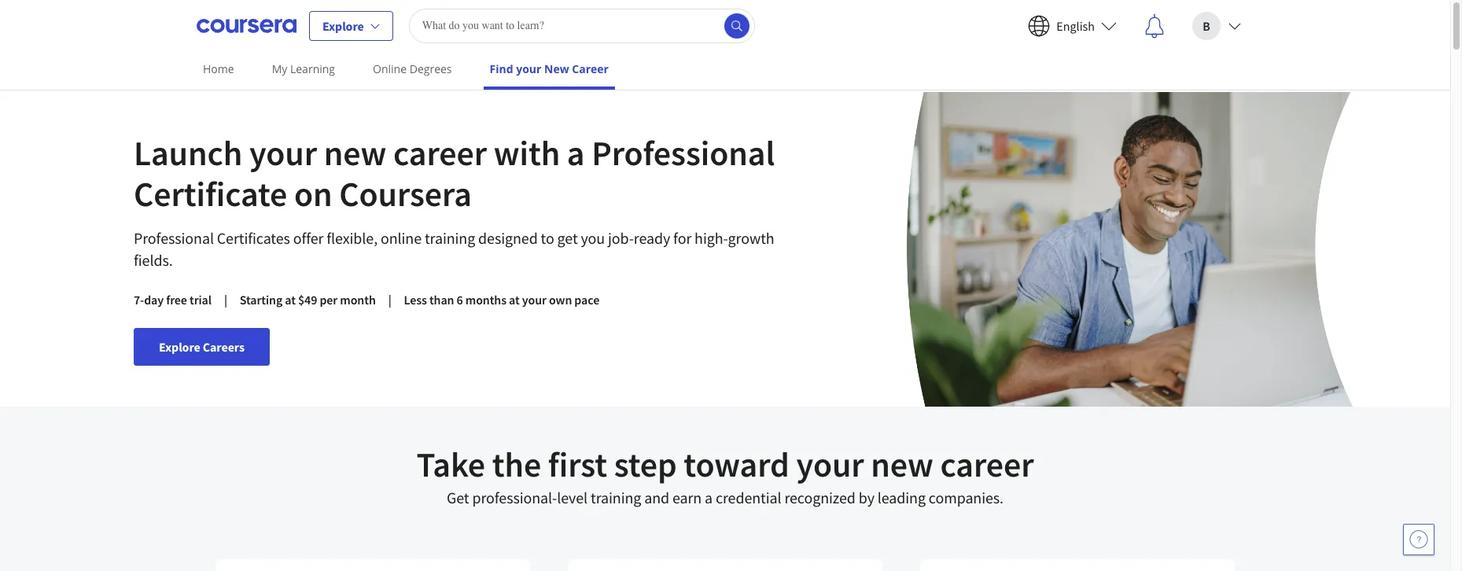 Task type: vqa. For each thing, say whether or not it's contained in the screenshot.
(48.5k
no



Task type: describe. For each thing, give the bounding box(es) containing it.
ready
[[634, 228, 670, 248]]

than
[[429, 292, 454, 308]]

your inside launch your new career with a professional certificate on coursera
[[249, 131, 317, 175]]

on
[[294, 172, 332, 216]]

career inside "take the first step toward your new career get professional-level training and earn a credential recognized by leading companies."
[[940, 443, 1034, 486]]

companies.
[[929, 488, 1004, 507]]

6
[[457, 292, 463, 308]]

b button
[[1180, 0, 1254, 51]]

What do you want to learn? text field
[[409, 8, 755, 43]]

own
[[549, 292, 572, 308]]

my learning
[[272, 61, 335, 76]]

professional certificates offer flexible, online training designed to get you job-ready for high-growth fields.
[[134, 228, 774, 270]]

trial | starting
[[190, 292, 283, 308]]

new inside launch your new career with a professional certificate on coursera
[[324, 131, 386, 175]]

and
[[644, 488, 669, 507]]

certificate
[[134, 172, 287, 216]]

professional-
[[472, 488, 557, 507]]

with
[[494, 131, 560, 175]]

per
[[320, 292, 338, 308]]

help center image
[[1409, 530, 1428, 549]]

take the first step toward your new career get professional-level training and earn a credential recognized by leading companies.
[[416, 443, 1034, 507]]

launch
[[134, 131, 242, 175]]

credential
[[716, 488, 781, 507]]

to
[[541, 228, 554, 248]]

flexible,
[[327, 228, 378, 248]]

1 at from the left
[[285, 292, 296, 308]]

offer
[[293, 228, 324, 248]]

growth
[[728, 228, 774, 248]]

job-
[[608, 228, 634, 248]]

home link
[[197, 51, 240, 87]]

english button
[[1016, 0, 1129, 51]]

training inside "take the first step toward your new career get professional-level training and earn a credential recognized by leading companies."
[[591, 488, 641, 507]]

your inside "take the first step toward your new career get professional-level training and earn a credential recognized by leading companies."
[[796, 443, 864, 486]]

professional inside launch your new career with a professional certificate on coursera
[[592, 131, 775, 175]]

earn
[[672, 488, 702, 507]]

explore for explore
[[322, 18, 364, 33]]

month | less
[[340, 292, 427, 308]]

toward
[[684, 443, 789, 486]]

degrees
[[410, 61, 452, 76]]

find
[[490, 61, 513, 76]]

explore for explore careers
[[159, 339, 200, 355]]

a inside "take the first step toward your new career get professional-level training and earn a credential recognized by leading companies."
[[705, 488, 713, 507]]

the
[[492, 443, 541, 486]]

new inside "take the first step toward your new career get professional-level training and earn a credential recognized by leading companies."
[[871, 443, 933, 486]]

first
[[548, 443, 607, 486]]

by
[[859, 488, 875, 507]]

7-
[[134, 292, 144, 308]]



Task type: locate. For each thing, give the bounding box(es) containing it.
english
[[1057, 18, 1095, 33]]

0 horizontal spatial new
[[324, 131, 386, 175]]

1 vertical spatial explore
[[159, 339, 200, 355]]

high-
[[695, 228, 728, 248]]

coursera image
[[197, 13, 297, 38]]

1 horizontal spatial at
[[509, 292, 520, 308]]

free
[[166, 292, 187, 308]]

0 vertical spatial new
[[324, 131, 386, 175]]

professional inside professional certificates offer flexible, online training designed to get you job-ready for high-growth fields.
[[134, 228, 214, 248]]

online
[[381, 228, 422, 248]]

1 vertical spatial career
[[940, 443, 1034, 486]]

professional
[[592, 131, 775, 175], [134, 228, 214, 248]]

get
[[447, 488, 469, 507]]

a
[[567, 131, 585, 175], [705, 488, 713, 507]]

find your new career link
[[483, 51, 615, 90]]

a inside launch your new career with a professional certificate on coursera
[[567, 131, 585, 175]]

explore careers
[[159, 339, 245, 355]]

7-day free trial | starting at $49 per month | less than 6 months at your own pace
[[134, 292, 599, 308]]

recognized
[[784, 488, 856, 507]]

$49
[[298, 292, 317, 308]]

1 horizontal spatial explore
[[322, 18, 364, 33]]

for
[[673, 228, 692, 248]]

designed
[[478, 228, 538, 248]]

explore button
[[309, 11, 393, 41]]

take
[[416, 443, 485, 486]]

careers
[[203, 339, 245, 355]]

online degrees link
[[367, 51, 458, 87]]

0 horizontal spatial career
[[393, 131, 487, 175]]

you
[[581, 228, 605, 248]]

at
[[285, 292, 296, 308], [509, 292, 520, 308]]

1 horizontal spatial a
[[705, 488, 713, 507]]

day
[[144, 292, 164, 308]]

step
[[614, 443, 677, 486]]

fields.
[[134, 250, 173, 270]]

explore
[[322, 18, 364, 33], [159, 339, 200, 355]]

online
[[373, 61, 407, 76]]

launch your new career with a professional certificate on coursera
[[134, 131, 775, 216]]

explore up 'learning' on the left of the page
[[322, 18, 364, 33]]

1 vertical spatial a
[[705, 488, 713, 507]]

home
[[203, 61, 234, 76]]

at left $49
[[285, 292, 296, 308]]

None search field
[[409, 8, 755, 43]]

2 at from the left
[[509, 292, 520, 308]]

0 vertical spatial explore
[[322, 18, 364, 33]]

1 horizontal spatial new
[[871, 443, 933, 486]]

1 vertical spatial professional
[[134, 228, 214, 248]]

career
[[572, 61, 609, 76]]

0 vertical spatial professional
[[592, 131, 775, 175]]

training left and
[[591, 488, 641, 507]]

1 horizontal spatial career
[[940, 443, 1034, 486]]

0 horizontal spatial training
[[425, 228, 475, 248]]

0 vertical spatial a
[[567, 131, 585, 175]]

leading
[[878, 488, 926, 507]]

career
[[393, 131, 487, 175], [940, 443, 1034, 486]]

certificates
[[217, 228, 290, 248]]

explore inside explore popup button
[[322, 18, 364, 33]]

get
[[557, 228, 578, 248]]

1 horizontal spatial professional
[[592, 131, 775, 175]]

0 horizontal spatial a
[[567, 131, 585, 175]]

new
[[544, 61, 569, 76]]

training inside professional certificates offer flexible, online training designed to get you job-ready for high-growth fields.
[[425, 228, 475, 248]]

level
[[557, 488, 588, 507]]

1 vertical spatial training
[[591, 488, 641, 507]]

explore inside explore careers link
[[159, 339, 200, 355]]

online degrees
[[373, 61, 452, 76]]

new
[[324, 131, 386, 175], [871, 443, 933, 486]]

explore careers link
[[134, 328, 270, 366]]

0 horizontal spatial explore
[[159, 339, 200, 355]]

1 horizontal spatial training
[[591, 488, 641, 507]]

months
[[465, 292, 507, 308]]

a right 'with'
[[567, 131, 585, 175]]

0 horizontal spatial at
[[285, 292, 296, 308]]

0 vertical spatial training
[[425, 228, 475, 248]]

b
[[1203, 18, 1210, 33]]

coursera
[[339, 172, 472, 216]]

1 vertical spatial new
[[871, 443, 933, 486]]

training right online
[[425, 228, 475, 248]]

at right months
[[509, 292, 520, 308]]

a right earn
[[705, 488, 713, 507]]

my
[[272, 61, 287, 76]]

explore left the careers
[[159, 339, 200, 355]]

0 horizontal spatial professional
[[134, 228, 214, 248]]

0 vertical spatial career
[[393, 131, 487, 175]]

training
[[425, 228, 475, 248], [591, 488, 641, 507]]

career inside launch your new career with a professional certificate on coursera
[[393, 131, 487, 175]]

find your new career
[[490, 61, 609, 76]]

your
[[516, 61, 541, 76], [249, 131, 317, 175], [522, 292, 547, 308], [796, 443, 864, 486]]

learning
[[290, 61, 335, 76]]

pace
[[574, 292, 599, 308]]

my learning link
[[266, 51, 341, 87]]



